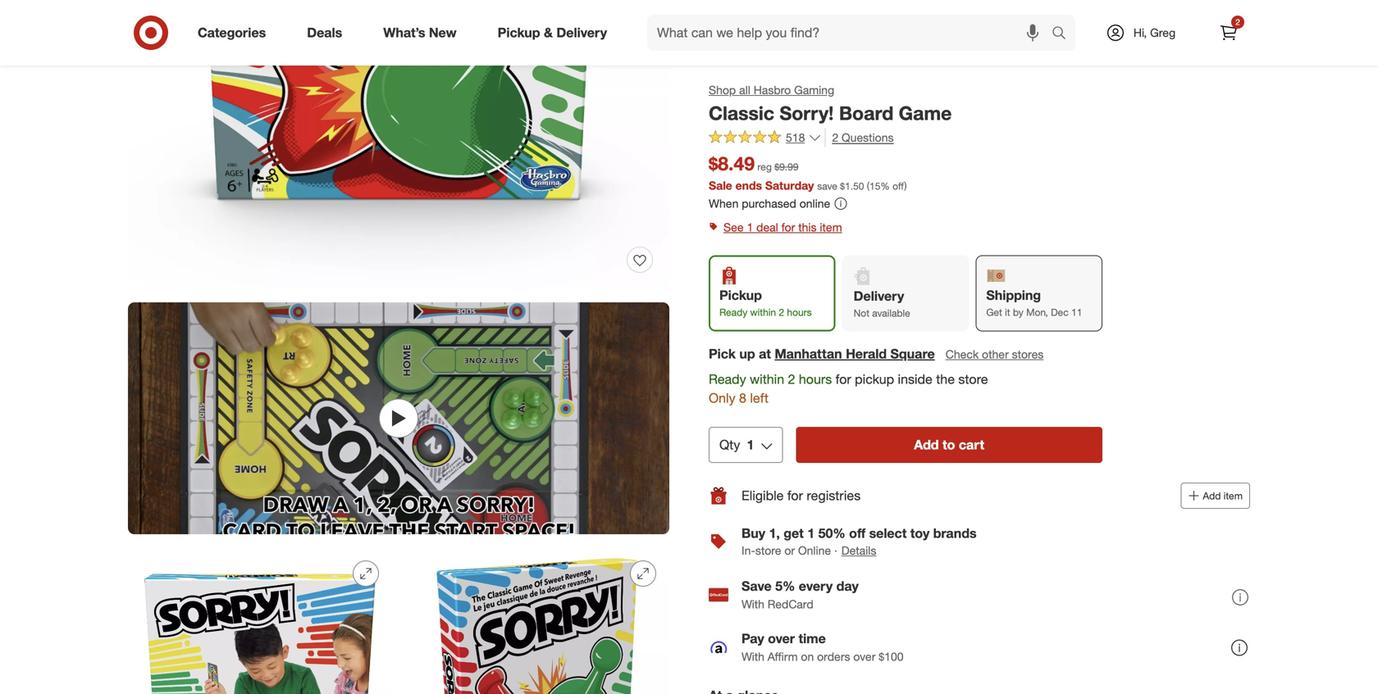 Task type: describe. For each thing, give the bounding box(es) containing it.
game
[[899, 102, 952, 125]]

see 1 deal for this item link
[[709, 216, 1250, 239]]

ends
[[736, 178, 762, 193]]

save
[[742, 579, 772, 595]]

deal
[[757, 220, 778, 234]]

pickup for &
[[498, 25, 540, 41]]

pickup & delivery link
[[484, 15, 628, 51]]

deals
[[307, 25, 342, 41]]

the
[[936, 372, 955, 388]]

not
[[854, 307, 870, 319]]

hasbro
[[754, 83, 791, 97]]

add for add to cart
[[914, 437, 939, 453]]

$8.49 reg $9.99 sale ends saturday save $ 1.50 ( 15 % off )
[[709, 152, 907, 193]]

8
[[739, 390, 747, 406]]

saturday
[[765, 178, 814, 193]]

store inside 'ready within 2 hours for pickup inside the store only 8 left'
[[959, 372, 988, 388]]

it
[[1005, 306, 1011, 319]]

orders
[[817, 650, 850, 665]]

what's
[[383, 25, 425, 41]]

shipping
[[987, 287, 1041, 303]]

details button
[[841, 542, 877, 560]]

delivery inside delivery not available
[[854, 288, 904, 304]]

classic sorry! board game, 2 of 8, play video image
[[128, 303, 670, 535]]

pickup ready within 2 hours
[[720, 287, 812, 319]]

1,
[[769, 526, 780, 542]]

sorry!
[[780, 102, 834, 125]]

&
[[544, 25, 553, 41]]

classic
[[709, 102, 775, 125]]

qty
[[720, 437, 740, 453]]

pickup
[[855, 372, 894, 388]]

eligible
[[742, 488, 784, 504]]

purchased
[[742, 196, 797, 211]]

2 link
[[1211, 15, 1247, 51]]

or
[[785, 544, 795, 558]]

greg
[[1150, 25, 1176, 40]]

classic sorry! board game, 3 of 8 image
[[128, 548, 392, 695]]

ready inside the pickup ready within 2 hours
[[720, 306, 748, 319]]

1 for qty
[[747, 437, 754, 453]]

$8.49
[[709, 152, 755, 175]]

$9.99
[[775, 161, 799, 173]]

2 questions link
[[825, 129, 894, 147]]

store inside buy 1, get 1 50% off select toy brands in-store or online ∙ details
[[756, 544, 782, 558]]

affirm
[[768, 650, 798, 665]]

0 vertical spatial item
[[820, 220, 842, 234]]

in-
[[742, 544, 756, 558]]

pay
[[742, 632, 764, 648]]

buy
[[742, 526, 766, 542]]

mon,
[[1027, 306, 1048, 319]]

1 inside buy 1, get 1 50% off select toy brands in-store or online ∙ details
[[808, 526, 815, 542]]

square
[[891, 346, 935, 362]]

registries
[[807, 488, 861, 504]]

dec
[[1051, 306, 1069, 319]]

hi,
[[1134, 25, 1147, 40]]

search
[[1044, 26, 1084, 42]]

$
[[840, 180, 845, 192]]

left
[[750, 390, 769, 406]]

for inside 'ready within 2 hours for pickup inside the store only 8 left'
[[836, 372, 851, 388]]

%
[[881, 180, 890, 192]]

off inside buy 1, get 1 50% off select toy brands in-store or online ∙ details
[[849, 526, 866, 542]]

with inside save 5% every day with redcard
[[742, 598, 765, 612]]

get
[[784, 526, 804, 542]]

hours inside the pickup ready within 2 hours
[[787, 306, 812, 319]]

buy 1, get 1 50% off select toy brands link
[[742, 526, 977, 542]]

cart
[[959, 437, 985, 453]]

see
[[724, 220, 744, 234]]

when
[[709, 196, 739, 211]]

hours inside 'ready within 2 hours for pickup inside the store only 8 left'
[[799, 372, 832, 388]]

add to cart button
[[796, 428, 1103, 464]]

herald
[[846, 346, 887, 362]]

details
[[842, 544, 877, 558]]

2 left questions
[[832, 131, 839, 145]]

gaming
[[794, 83, 835, 97]]

check
[[946, 347, 979, 362]]

available
[[872, 307, 911, 319]]

ready within 2 hours for pickup inside the store only 8 left
[[709, 372, 988, 406]]

2 questions
[[832, 131, 894, 145]]

categories link
[[184, 15, 287, 51]]

what's new
[[383, 25, 457, 41]]

delivery not available
[[854, 288, 911, 319]]

only
[[709, 390, 736, 406]]

brands
[[934, 526, 977, 542]]



Task type: locate. For each thing, give the bounding box(es) containing it.
pick
[[709, 346, 736, 362]]

inside
[[898, 372, 933, 388]]

what's new link
[[369, 15, 477, 51]]

day
[[837, 579, 859, 595]]

see 1 deal for this item
[[724, 220, 842, 234]]

buy 1, get 1 50% off select toy brands in-store or online ∙ details
[[742, 526, 977, 558]]

pickup & delivery
[[498, 25, 607, 41]]

∙
[[834, 544, 838, 558]]

1 with from the top
[[742, 598, 765, 612]]

1 horizontal spatial store
[[959, 372, 988, 388]]

item
[[820, 220, 842, 234], [1224, 490, 1243, 503]]

by
[[1013, 306, 1024, 319]]

11
[[1072, 306, 1083, 319]]

within up left
[[750, 372, 784, 388]]

with
[[742, 598, 765, 612], [742, 650, 765, 665]]

over up 'affirm'
[[768, 632, 795, 648]]

shop all hasbro gaming classic sorry! board game
[[709, 83, 952, 125]]

1 vertical spatial store
[[756, 544, 782, 558]]

for
[[782, 220, 795, 234], [836, 372, 851, 388], [788, 488, 803, 504]]

0 vertical spatial store
[[959, 372, 988, 388]]

add inside add item button
[[1203, 490, 1221, 503]]

save 5% every day with redcard
[[742, 579, 859, 612]]

off
[[893, 180, 904, 192], [849, 526, 866, 542]]

store down check
[[959, 372, 988, 388]]

0 horizontal spatial add
[[914, 437, 939, 453]]

shop
[[709, 83, 736, 97]]

every
[[799, 579, 833, 595]]

hours up "manhattan"
[[787, 306, 812, 319]]

0 vertical spatial pickup
[[498, 25, 540, 41]]

1 vertical spatial off
[[849, 526, 866, 542]]

add item
[[1203, 490, 1243, 503]]

online
[[798, 544, 831, 558]]

)
[[904, 180, 907, 192]]

0 vertical spatial add
[[914, 437, 939, 453]]

within up at
[[750, 306, 776, 319]]

1 vertical spatial within
[[750, 372, 784, 388]]

50%
[[819, 526, 846, 542]]

1
[[747, 220, 753, 234], [747, 437, 754, 453], [808, 526, 815, 542]]

pick up at manhattan herald square
[[709, 346, 935, 362]]

1 horizontal spatial pickup
[[720, 287, 762, 303]]

add inside add to cart button
[[914, 437, 939, 453]]

hours
[[787, 306, 812, 319], [799, 372, 832, 388]]

1 right get
[[808, 526, 815, 542]]

on
[[801, 650, 814, 665]]

delivery right &
[[557, 25, 607, 41]]

0 vertical spatial delivery
[[557, 25, 607, 41]]

with down save
[[742, 598, 765, 612]]

1 vertical spatial ready
[[709, 372, 746, 388]]

What can we help you find? suggestions appear below search field
[[647, 15, 1056, 51]]

0 vertical spatial over
[[768, 632, 795, 648]]

1 horizontal spatial off
[[893, 180, 904, 192]]

for right 'eligible'
[[788, 488, 803, 504]]

sale
[[709, 178, 732, 193]]

1 vertical spatial with
[[742, 650, 765, 665]]

with inside pay over time with affirm on orders over $100
[[742, 650, 765, 665]]

1 right qty
[[747, 437, 754, 453]]

2 right greg
[[1236, 17, 1240, 27]]

other
[[982, 347, 1009, 362]]

1 vertical spatial delivery
[[854, 288, 904, 304]]

check other stores button
[[945, 346, 1045, 364]]

ready up pick
[[720, 306, 748, 319]]

when purchased online
[[709, 196, 831, 211]]

off up details
[[849, 526, 866, 542]]

518
[[786, 131, 805, 145]]

qty 1
[[720, 437, 754, 453]]

2 inside 'ready within 2 hours for pickup inside the store only 8 left'
[[788, 372, 795, 388]]

eligible for registries
[[742, 488, 861, 504]]

to
[[943, 437, 955, 453]]

this
[[799, 220, 817, 234]]

pickup
[[498, 25, 540, 41], [720, 287, 762, 303]]

2
[[1236, 17, 1240, 27], [832, 131, 839, 145], [779, 306, 784, 319], [788, 372, 795, 388]]

0 vertical spatial ready
[[720, 306, 748, 319]]

classic sorry! board game, 4 of 8 image
[[405, 548, 670, 695]]

shipping get it by mon, dec 11
[[987, 287, 1083, 319]]

reg
[[758, 161, 772, 173]]

with down pay at the bottom
[[742, 650, 765, 665]]

store down 1,
[[756, 544, 782, 558]]

1 horizontal spatial over
[[854, 650, 876, 665]]

ready
[[720, 306, 748, 319], [709, 372, 746, 388]]

2 inside the pickup ready within 2 hours
[[779, 306, 784, 319]]

0 vertical spatial hours
[[787, 306, 812, 319]]

1 horizontal spatial add
[[1203, 490, 1221, 503]]

0 vertical spatial with
[[742, 598, 765, 612]]

ready up the only
[[709, 372, 746, 388]]

board
[[839, 102, 894, 125]]

1 vertical spatial over
[[854, 650, 876, 665]]

within inside the pickup ready within 2 hours
[[750, 306, 776, 319]]

all
[[739, 83, 751, 97]]

off right %
[[893, 180, 904, 192]]

add to cart
[[914, 437, 985, 453]]

deals link
[[293, 15, 363, 51]]

within
[[750, 306, 776, 319], [750, 372, 784, 388]]

ready inside 'ready within 2 hours for pickup inside the store only 8 left'
[[709, 372, 746, 388]]

over left $100
[[854, 650, 876, 665]]

2 up "manhattan"
[[779, 306, 784, 319]]

1 vertical spatial hours
[[799, 372, 832, 388]]

for down 'manhattan herald square' button
[[836, 372, 851, 388]]

questions
[[842, 131, 894, 145]]

off inside $8.49 reg $9.99 sale ends saturday save $ 1.50 ( 15 % off )
[[893, 180, 904, 192]]

2 vertical spatial for
[[788, 488, 803, 504]]

(
[[867, 180, 870, 192]]

1.50
[[845, 180, 864, 192]]

0 vertical spatial off
[[893, 180, 904, 192]]

0 horizontal spatial pickup
[[498, 25, 540, 41]]

0 vertical spatial for
[[782, 220, 795, 234]]

toy
[[911, 526, 930, 542]]

$100
[[879, 650, 904, 665]]

pickup up up
[[720, 287, 762, 303]]

1 horizontal spatial item
[[1224, 490, 1243, 503]]

1 within from the top
[[750, 306, 776, 319]]

1 for see
[[747, 220, 753, 234]]

2 with from the top
[[742, 650, 765, 665]]

for left this
[[782, 220, 795, 234]]

get
[[987, 306, 1002, 319]]

hi, greg
[[1134, 25, 1176, 40]]

check other stores
[[946, 347, 1044, 362]]

manhattan herald square button
[[775, 345, 935, 364]]

0 horizontal spatial off
[[849, 526, 866, 542]]

2 vertical spatial 1
[[808, 526, 815, 542]]

2 down "manhattan"
[[788, 372, 795, 388]]

1 vertical spatial add
[[1203, 490, 1221, 503]]

select
[[869, 526, 907, 542]]

0 horizontal spatial store
[[756, 544, 782, 558]]

1 vertical spatial for
[[836, 372, 851, 388]]

add for add item
[[1203, 490, 1221, 503]]

0 horizontal spatial delivery
[[557, 25, 607, 41]]

pickup inside the pickup ready within 2 hours
[[720, 287, 762, 303]]

1 right the see
[[747, 220, 753, 234]]

within inside 'ready within 2 hours for pickup inside the store only 8 left'
[[750, 372, 784, 388]]

1 vertical spatial item
[[1224, 490, 1243, 503]]

delivery up available
[[854, 288, 904, 304]]

time
[[799, 632, 826, 648]]

stores
[[1012, 347, 1044, 362]]

classic sorry! board game, 1 of 8 image
[[128, 0, 670, 290]]

store
[[959, 372, 988, 388], [756, 544, 782, 558]]

0 horizontal spatial item
[[820, 220, 842, 234]]

518 link
[[709, 129, 822, 149]]

categories
[[198, 25, 266, 41]]

2 within from the top
[[750, 372, 784, 388]]

0 horizontal spatial over
[[768, 632, 795, 648]]

1 horizontal spatial delivery
[[854, 288, 904, 304]]

hours down pick up at manhattan herald square
[[799, 372, 832, 388]]

0 vertical spatial within
[[750, 306, 776, 319]]

1 vertical spatial pickup
[[720, 287, 762, 303]]

save
[[817, 180, 838, 192]]

pickup left &
[[498, 25, 540, 41]]

1 vertical spatial 1
[[747, 437, 754, 453]]

0 vertical spatial 1
[[747, 220, 753, 234]]

redcard
[[768, 598, 814, 612]]

add item button
[[1181, 483, 1250, 510]]

pickup for ready
[[720, 287, 762, 303]]

pay over time with affirm on orders over $100
[[742, 632, 904, 665]]

online
[[800, 196, 831, 211]]

over
[[768, 632, 795, 648], [854, 650, 876, 665]]

item inside button
[[1224, 490, 1243, 503]]



Task type: vqa. For each thing, say whether or not it's contained in the screenshot.
¬
no



